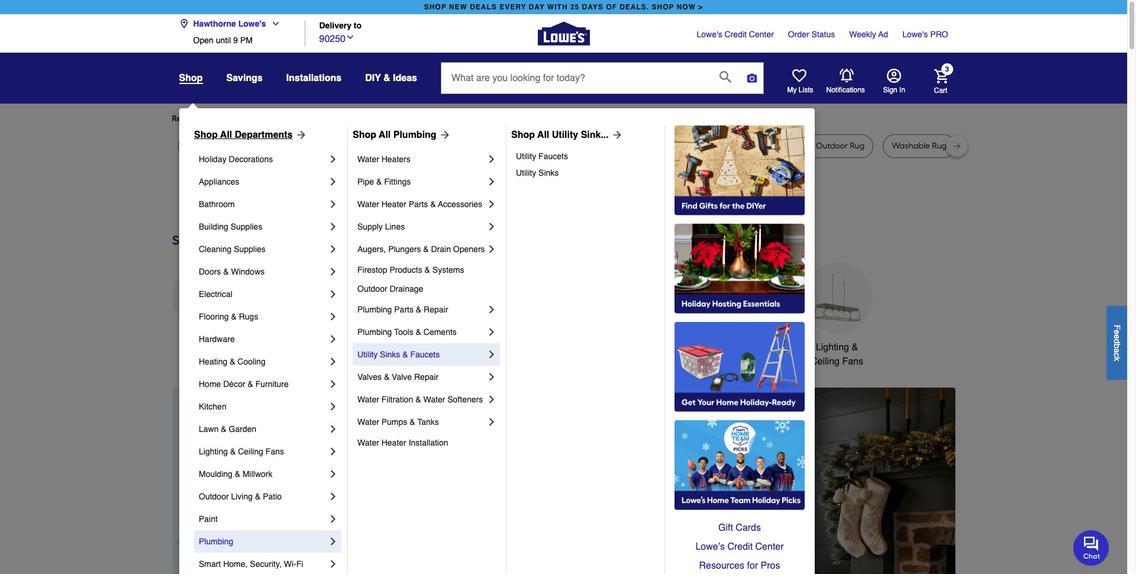 Task type: describe. For each thing, give the bounding box(es) containing it.
chevron right image for doors & windows
[[327, 266, 339, 278]]

augers, plungers & drain openers link
[[357, 238, 486, 260]]

departments
[[235, 130, 293, 140]]

0 vertical spatial appliances
[[199, 177, 239, 186]]

rugs
[[239, 312, 258, 321]]

f e e d b a c k
[[1113, 324, 1122, 361]]

chevron right image for home décor & furniture
[[327, 378, 339, 390]]

heater for parts
[[382, 199, 406, 209]]

utility for utility sinks
[[516, 168, 536, 178]]

products
[[390, 265, 422, 275]]

chevron right image for building supplies
[[327, 221, 339, 233]]

chevron right image for water filtration & water softeners
[[486, 394, 498, 405]]

faucets for utility faucets
[[539, 152, 568, 161]]

doors
[[199, 267, 221, 276]]

& inside "link"
[[230, 357, 235, 366]]

lighting inside button
[[816, 342, 849, 353]]

cleaning supplies link
[[199, 238, 327, 260]]

for inside "link"
[[747, 560, 758, 571]]

shop for shop all plumbing
[[353, 130, 376, 140]]

heating & cooling link
[[199, 350, 327, 373]]

holiday
[[199, 154, 227, 164]]

shop all plumbing link
[[353, 128, 451, 142]]

for for suggestions
[[372, 114, 383, 124]]

9
[[233, 36, 238, 45]]

3 area from the left
[[728, 141, 746, 151]]

shop for shop all utility sink...
[[511, 130, 535, 140]]

1 vertical spatial lighting
[[199, 447, 228, 456]]

sign
[[883, 86, 898, 94]]

center for lowe's credit center
[[749, 30, 774, 39]]

you for more suggestions for you
[[385, 114, 399, 124]]

allen for allen and roth area rug
[[470, 141, 489, 151]]

outdoor for outdoor drainage
[[357, 284, 387, 294]]

rug 5x8
[[187, 141, 216, 151]]

water for water filtration & water softeners
[[357, 395, 379, 404]]

gift cards link
[[675, 518, 805, 537]]

lowe's home improvement logo image
[[538, 7, 590, 59]]

decorations for holiday
[[229, 154, 273, 164]]

plumbing link
[[199, 530, 327, 553]]

filtration
[[382, 395, 413, 404]]

outdoor drainage
[[357, 284, 423, 294]]

lists
[[799, 86, 814, 94]]

of
[[606, 3, 617, 11]]

water for water pumps & tanks
[[357, 417, 379, 427]]

weekly
[[849, 30, 876, 39]]

appliances inside button
[[184, 342, 231, 353]]

desk
[[425, 141, 443, 151]]

supply
[[357, 222, 383, 231]]

chevron right image for valves & valve repair
[[486, 371, 498, 383]]

3
[[945, 65, 949, 74]]

faucets for kitchen faucets
[[478, 342, 511, 353]]

order
[[788, 30, 809, 39]]

water up tanks
[[423, 395, 445, 404]]

lowe's inside button
[[238, 19, 266, 28]]

augers, plungers & drain openers
[[357, 244, 485, 254]]

decorations for christmas
[[362, 356, 413, 367]]

smart home
[[721, 342, 774, 353]]

deals
[[470, 3, 497, 11]]

building
[[199, 222, 228, 231]]

1 vertical spatial ceiling
[[238, 447, 263, 456]]

utility faucets link
[[516, 148, 656, 165]]

camera image
[[746, 72, 758, 84]]

open
[[193, 36, 214, 45]]

flooring & rugs link
[[199, 305, 327, 328]]

chevron right image for supply lines
[[486, 221, 498, 233]]

water heater installation
[[357, 438, 448, 447]]

credit for lowe's
[[728, 542, 753, 552]]

chevron right image for water pumps & tanks
[[486, 416, 498, 428]]

utility for utility faucets
[[516, 152, 536, 161]]

lowe's home improvement lists image
[[792, 69, 806, 83]]

ceiling inside lighting & ceiling fans
[[811, 356, 840, 367]]

lowe's home team holiday picks. image
[[675, 420, 805, 510]]

furniture
[[256, 379, 289, 389]]

arrow right image for shop all utility sink...
[[609, 129, 623, 141]]

utility sinks
[[516, 168, 559, 178]]

chevron right image for smart home, security, wi-fi
[[327, 558, 339, 570]]

christmas decorations
[[362, 342, 413, 367]]

my
[[787, 86, 797, 94]]

holiday decorations
[[199, 154, 273, 164]]

hardware link
[[199, 328, 327, 350]]

supplies for cleaning supplies
[[234, 244, 266, 254]]

repair for plumbing parts & repair
[[424, 305, 448, 314]]

indoor outdoor rug
[[790, 141, 865, 151]]

tools
[[394, 327, 414, 337]]

arrow right image for shop all departments
[[293, 129, 307, 141]]

recommended searches for you heading
[[172, 113, 956, 125]]

allen for allen and roth rug
[[589, 141, 607, 151]]

bathroom button
[[622, 262, 693, 354]]

valves
[[357, 372, 382, 382]]

security,
[[250, 559, 282, 569]]

chevron right image for hardware
[[327, 333, 339, 345]]

smart home, security, wi-fi link
[[199, 553, 327, 574]]

bathroom link
[[199, 193, 327, 215]]

gift cards
[[719, 523, 761, 533]]

my lists link
[[787, 69, 814, 95]]

shop button
[[179, 72, 203, 84]]

lowe's for lowe's pro
[[903, 30, 928, 39]]

center for lowe's credit center
[[756, 542, 784, 552]]

shop 25 days of deals by category image
[[172, 230, 956, 250]]

supply lines link
[[357, 215, 486, 238]]

f
[[1113, 324, 1122, 330]]

kitchen for kitchen faucets
[[443, 342, 475, 353]]

smart home, security, wi-fi
[[199, 559, 303, 569]]

weekly ad
[[849, 30, 888, 39]]

building supplies
[[199, 222, 262, 231]]

all for utility
[[537, 130, 549, 140]]

1 vertical spatial home
[[199, 379, 221, 389]]

utility sinks & faucets
[[357, 350, 440, 359]]

for for searches
[[267, 114, 278, 124]]

chevron right image for pipe & fittings
[[486, 176, 498, 188]]

indoor
[[790, 141, 814, 151]]

25 days of deals. don't miss deals every day. same-day delivery on in-stock orders placed by 2 p m. image
[[172, 388, 363, 574]]

washable for washable rug
[[892, 141, 930, 151]]

more suggestions for you
[[303, 114, 399, 124]]

hawthorne
[[193, 19, 236, 28]]

kitchen faucets
[[443, 342, 511, 353]]

chevron right image for plumbing
[[327, 536, 339, 547]]

kitchen for kitchen
[[199, 402, 227, 411]]

plumbing for plumbing tools & cements
[[357, 327, 392, 337]]

2 rug from the left
[[244, 141, 258, 151]]

roth for area
[[508, 141, 525, 151]]

chevron right image for heating & cooling
[[327, 356, 339, 368]]

water heaters
[[357, 154, 411, 164]]

chevron right image for plumbing tools & cements
[[486, 326, 498, 338]]

you for recommended searches for you
[[280, 114, 294, 124]]

all for plumbing
[[379, 130, 391, 140]]

lowe's for lowe's credit center
[[697, 30, 722, 39]]

chevron down image
[[266, 19, 280, 28]]

repair for valves & valve repair
[[414, 372, 439, 382]]

cards
[[736, 523, 761, 533]]

sinks for utility sinks & faucets
[[380, 350, 400, 359]]

more suggestions for you link
[[303, 113, 408, 125]]

lighting & ceiling fans inside button
[[811, 342, 864, 367]]

home décor & furniture link
[[199, 373, 327, 395]]

order status
[[788, 30, 835, 39]]

shop all departments
[[194, 130, 293, 140]]

lighting & ceiling fans button
[[802, 262, 873, 369]]

water filtration & water softeners
[[357, 395, 483, 404]]

2 area from the left
[[527, 141, 545, 151]]

flooring & rugs
[[199, 312, 258, 321]]

allen and roth rug
[[589, 141, 661, 151]]

chevron right image for water heaters
[[486, 153, 498, 165]]

lowe's credit center
[[696, 542, 784, 552]]

plumbing for plumbing
[[199, 537, 233, 546]]

lowe's home improvement account image
[[887, 69, 901, 83]]

plumbing up desk
[[393, 130, 437, 140]]

shop all utility sink...
[[511, 130, 609, 140]]

softeners
[[448, 395, 483, 404]]

delivery
[[319, 21, 352, 30]]

lowe's pro
[[903, 30, 948, 39]]

0 horizontal spatial faucets
[[410, 350, 440, 359]]

chevron down image
[[346, 32, 355, 42]]

& inside lighting & ceiling fans
[[852, 342, 858, 353]]

cooling
[[238, 357, 266, 366]]

find gifts for the diyer. image
[[675, 125, 805, 215]]



Task type: vqa. For each thing, say whether or not it's contained in the screenshot.
Add To Cart button at the bottom right of page
no



Task type: locate. For each thing, give the bounding box(es) containing it.
all up utility faucets
[[537, 130, 549, 140]]

1 heater from the top
[[382, 199, 406, 209]]

shop down more suggestions for you link
[[353, 130, 376, 140]]

6 rug from the left
[[646, 141, 661, 151]]

supplies up windows
[[234, 244, 266, 254]]

90250
[[319, 33, 346, 44]]

all down recommended searches for you
[[220, 130, 232, 140]]

washable rug
[[892, 141, 947, 151]]

christmas
[[366, 342, 409, 353]]

1 horizontal spatial fans
[[842, 356, 864, 367]]

90250 button
[[319, 31, 355, 46]]

supplies for building supplies
[[231, 222, 262, 231]]

heater down 'pumps'
[[382, 438, 406, 447]]

0 horizontal spatial ceiling
[[238, 447, 263, 456]]

plumbing
[[393, 130, 437, 140], [357, 305, 392, 314], [357, 327, 392, 337], [199, 537, 233, 546]]

pipe & fittings link
[[357, 170, 486, 193]]

doors & windows link
[[199, 260, 327, 283]]

hawthorne lowe's
[[193, 19, 266, 28]]

shop for shop all departments
[[194, 130, 218, 140]]

8 rug from the left
[[850, 141, 865, 151]]

water heaters link
[[357, 148, 486, 170]]

utility faucets
[[516, 152, 568, 161]]

1 vertical spatial repair
[[414, 372, 439, 382]]

lowe's down >
[[697, 30, 722, 39]]

lowe's credit center link
[[675, 537, 805, 556]]

0 vertical spatial home
[[749, 342, 774, 353]]

2 horizontal spatial lowe's
[[903, 30, 928, 39]]

decorations down the christmas
[[362, 356, 413, 367]]

shop all utility sink... link
[[511, 128, 623, 142]]

lowe's home improvement cart image
[[934, 69, 948, 83]]

1 horizontal spatial for
[[372, 114, 383, 124]]

0 vertical spatial credit
[[725, 30, 747, 39]]

heating
[[199, 357, 227, 366]]

resources
[[699, 560, 745, 571]]

water heater parts & accessories link
[[357, 193, 486, 215]]

utility for utility sinks & faucets
[[357, 350, 378, 359]]

credit up search icon at the right of page
[[725, 30, 747, 39]]

smart inside the smart home button
[[721, 342, 746, 353]]

1 horizontal spatial and
[[609, 141, 625, 151]]

kitchen down cements
[[443, 342, 475, 353]]

utility up valves
[[357, 350, 378, 359]]

7 rug from the left
[[748, 141, 763, 151]]

chevron right image for holiday decorations
[[327, 153, 339, 165]]

1 allen from the left
[[470, 141, 489, 151]]

0 horizontal spatial arrow right image
[[293, 129, 307, 141]]

5 rug from the left
[[547, 141, 562, 151]]

shop all departments link
[[194, 128, 307, 142]]

all up furniture
[[379, 130, 391, 140]]

lawn & garden
[[199, 424, 256, 434]]

chevron right image for paint
[[327, 513, 339, 525]]

0 vertical spatial kitchen
[[443, 342, 475, 353]]

ideas
[[393, 73, 417, 83]]

0 horizontal spatial allen
[[470, 141, 489, 151]]

hawthorne lowe's button
[[179, 12, 285, 36]]

2 e from the top
[[1113, 334, 1122, 339]]

shop up allen and roth area rug
[[511, 130, 535, 140]]

1 roth from the left
[[508, 141, 525, 151]]

1 horizontal spatial decorations
[[362, 356, 413, 367]]

new
[[449, 3, 467, 11]]

3 shop from the left
[[511, 130, 535, 140]]

1 horizontal spatial all
[[379, 130, 391, 140]]

systems
[[433, 265, 464, 275]]

roth
[[508, 141, 525, 151], [627, 141, 644, 151]]

holiday decorations link
[[199, 148, 327, 170]]

1 vertical spatial appliances
[[184, 342, 231, 353]]

heater up lines
[[382, 199, 406, 209]]

days
[[582, 3, 604, 11]]

water for water heater installation
[[357, 438, 379, 447]]

kitchen
[[443, 342, 475, 353], [199, 402, 227, 411]]

1 horizontal spatial shop
[[353, 130, 376, 140]]

3 rug from the left
[[260, 141, 275, 151]]

home décor & furniture
[[199, 379, 289, 389]]

open until 9 pm
[[193, 36, 253, 45]]

1 horizontal spatial arrow right image
[[934, 491, 946, 503]]

shop new deals every day with 25 days of deals. shop now > link
[[422, 0, 706, 14]]

roth for rug
[[627, 141, 644, 151]]

appliances down holiday at top
[[199, 177, 239, 186]]

1 vertical spatial parts
[[394, 305, 414, 314]]

smart for smart home
[[721, 342, 746, 353]]

plumbing down paint
[[199, 537, 233, 546]]

roth up utility faucets
[[508, 141, 525, 151]]

1 vertical spatial lighting & ceiling fans
[[199, 447, 284, 456]]

1 horizontal spatial faucets
[[478, 342, 511, 353]]

None search field
[[441, 62, 764, 105]]

2 shop from the left
[[353, 130, 376, 140]]

appliances link
[[199, 170, 327, 193]]

pipe & fittings
[[357, 177, 411, 186]]

plumbing for plumbing parts & repair
[[357, 305, 392, 314]]

supplies inside building supplies link
[[231, 222, 262, 231]]

shop left the now
[[652, 3, 674, 11]]

0 vertical spatial parts
[[409, 199, 428, 209]]

credit up 'resources for pros' "link"
[[728, 542, 753, 552]]

water for water heaters
[[357, 154, 379, 164]]

credit for lowe's
[[725, 30, 747, 39]]

sign in
[[883, 86, 905, 94]]

0 vertical spatial decorations
[[229, 154, 273, 164]]

1 rug from the left
[[187, 141, 202, 151]]

moulding & millwork
[[199, 469, 273, 479]]

1 horizontal spatial shop
[[652, 3, 674, 11]]

chevron right image for lawn & garden
[[327, 423, 339, 435]]

recommended
[[172, 114, 229, 124]]

0 horizontal spatial lowe's
[[238, 19, 266, 28]]

fans
[[842, 356, 864, 367], [266, 447, 284, 456]]

shop left new
[[424, 3, 447, 11]]

water up supply
[[357, 199, 379, 209]]

delivery to
[[319, 21, 362, 30]]

heater for installation
[[382, 438, 406, 447]]

supplies
[[231, 222, 262, 231], [234, 244, 266, 254]]

0 horizontal spatial home
[[199, 379, 221, 389]]

chevron right image for electrical
[[327, 288, 339, 300]]

k
[[1113, 357, 1122, 361]]

chevron right image
[[327, 153, 339, 165], [486, 153, 498, 165], [486, 176, 498, 188], [486, 198, 498, 210], [327, 221, 339, 233], [486, 221, 498, 233], [486, 243, 498, 255], [327, 266, 339, 278], [486, 304, 498, 315], [486, 349, 498, 360], [327, 378, 339, 390], [486, 394, 498, 405], [486, 416, 498, 428], [327, 423, 339, 435], [327, 513, 339, 525]]

kitchen link
[[199, 395, 327, 418]]

weekly ad link
[[849, 28, 888, 40]]

sinks inside "link"
[[539, 168, 559, 178]]

utility down allen and roth area rug
[[516, 152, 536, 161]]

1 washable from the left
[[688, 141, 726, 151]]

wi-
[[284, 559, 296, 569]]

water down valves
[[357, 395, 379, 404]]

1 vertical spatial heater
[[382, 438, 406, 447]]

1 horizontal spatial lighting & ceiling fans
[[811, 342, 864, 367]]

scroll to item #3 image
[[665, 572, 696, 574]]

lighting & ceiling fans
[[811, 342, 864, 367], [199, 447, 284, 456]]

chevron right image for augers, plungers & drain openers
[[486, 243, 498, 255]]

0 vertical spatial outdoor
[[357, 284, 387, 294]]

pumps
[[382, 417, 407, 427]]

1 horizontal spatial home
[[749, 342, 774, 353]]

smart
[[721, 342, 746, 353], [199, 559, 221, 569]]

0 vertical spatial lighting
[[816, 342, 849, 353]]

chevron right image for outdoor living & patio
[[327, 491, 339, 502]]

appliances up heating
[[184, 342, 231, 353]]

smart inside smart home, security, wi-fi link
[[199, 559, 221, 569]]

plumbing up the christmas
[[357, 327, 392, 337]]

kitchen up lawn
[[199, 402, 227, 411]]

you left more
[[280, 114, 294, 124]]

0 horizontal spatial you
[[280, 114, 294, 124]]

supplies up cleaning supplies on the left top of page
[[231, 222, 262, 231]]

installations button
[[286, 67, 342, 89]]

water down furniture
[[357, 154, 379, 164]]

1 vertical spatial decorations
[[362, 356, 413, 367]]

4 rug from the left
[[322, 141, 337, 151]]

2 and from the left
[[609, 141, 625, 151]]

paint link
[[199, 508, 327, 530]]

faucets inside "button"
[[478, 342, 511, 353]]

pm
[[240, 36, 253, 45]]

lowe's wishes you and your family a happy hanukkah. image
[[172, 189, 956, 218]]

9 rug from the left
[[932, 141, 947, 151]]

1 vertical spatial smart
[[199, 559, 221, 569]]

1 horizontal spatial you
[[385, 114, 399, 124]]

get your home holiday-ready. image
[[675, 322, 805, 412]]

openers
[[453, 244, 485, 254]]

to
[[354, 21, 362, 30]]

0 vertical spatial smart
[[721, 342, 746, 353]]

center
[[749, 30, 774, 39], [756, 542, 784, 552]]

sinks for utility sinks
[[539, 168, 559, 178]]

shop
[[194, 130, 218, 140], [353, 130, 376, 140], [511, 130, 535, 140]]

kitchen faucets button
[[442, 262, 513, 354]]

lowe's up the pm at the top left of the page
[[238, 19, 266, 28]]

outdoor inside 'link'
[[199, 492, 229, 501]]

in
[[900, 86, 905, 94]]

0 horizontal spatial outdoor
[[199, 492, 229, 501]]

1 horizontal spatial arrow right image
[[609, 129, 623, 141]]

and for allen and roth area rug
[[491, 141, 506, 151]]

status
[[812, 30, 835, 39]]

1 horizontal spatial washable
[[892, 141, 930, 151]]

2 washable from the left
[[892, 141, 930, 151]]

you up shop all plumbing
[[385, 114, 399, 124]]

chevron right image for appliances
[[327, 176, 339, 188]]

home
[[749, 342, 774, 353], [199, 379, 221, 389]]

0 horizontal spatial lighting
[[199, 447, 228, 456]]

1 vertical spatial credit
[[728, 542, 753, 552]]

sinks up valves & valve repair
[[380, 350, 400, 359]]

1 vertical spatial supplies
[[234, 244, 266, 254]]

50 percent off all artificial christmas trees, holiday lights and more. image
[[382, 388, 956, 574]]

1 e from the top
[[1113, 330, 1122, 334]]

lowe's left pro
[[903, 30, 928, 39]]

0 vertical spatial lighting & ceiling fans
[[811, 342, 864, 367]]

1 and from the left
[[491, 141, 506, 151]]

1 horizontal spatial lowe's
[[697, 30, 722, 39]]

chevron right image for water heater parts & accessories
[[486, 198, 498, 210]]

allen down sink...
[[589, 141, 607, 151]]

outdoor down moulding
[[199, 492, 229, 501]]

chat invite button image
[[1074, 529, 1110, 566]]

0 vertical spatial sinks
[[539, 168, 559, 178]]

drainage
[[390, 284, 423, 294]]

utility down recommended searches for you heading
[[552, 130, 578, 140]]

lowe's home improvement notification center image
[[840, 69, 854, 83]]

supplies inside cleaning supplies link
[[234, 244, 266, 254]]

outdoor for outdoor living & patio
[[199, 492, 229, 501]]

utility down utility faucets
[[516, 168, 536, 178]]

cements
[[424, 327, 457, 337]]

1 horizontal spatial outdoor
[[357, 284, 387, 294]]

e up d
[[1113, 330, 1122, 334]]

allen
[[470, 141, 489, 151], [589, 141, 607, 151]]

arrow right image inside shop all plumbing link
[[437, 129, 451, 141]]

shop up 5x8
[[194, 130, 218, 140]]

2 arrow right image from the left
[[609, 129, 623, 141]]

1 shop from the left
[[424, 3, 447, 11]]

2 horizontal spatial faucets
[[539, 152, 568, 161]]

plumbing down outdoor drainage
[[357, 305, 392, 314]]

water down water pumps & tanks
[[357, 438, 379, 447]]

decorations down rug rug
[[229, 154, 273, 164]]

chevron right image
[[327, 176, 339, 188], [327, 198, 339, 210], [327, 243, 339, 255], [327, 288, 339, 300], [327, 311, 339, 323], [486, 326, 498, 338], [327, 333, 339, 345], [327, 356, 339, 368], [486, 371, 498, 383], [327, 401, 339, 413], [327, 446, 339, 458], [327, 468, 339, 480], [327, 491, 339, 502], [327, 536, 339, 547], [327, 558, 339, 570]]

deals.
[[620, 3, 649, 11]]

and for allen and roth rug
[[609, 141, 625, 151]]

repair down outdoor drainage link
[[424, 305, 448, 314]]

2 horizontal spatial shop
[[511, 130, 535, 140]]

outdoor down firestop
[[357, 284, 387, 294]]

0 vertical spatial center
[[749, 30, 774, 39]]

bathroom inside button
[[637, 342, 678, 353]]

0 horizontal spatial roth
[[508, 141, 525, 151]]

order status link
[[788, 28, 835, 40]]

1 vertical spatial fans
[[266, 447, 284, 456]]

0 horizontal spatial shop
[[424, 3, 447, 11]]

holiday hosting essentials. image
[[675, 224, 805, 314]]

1 all from the left
[[220, 130, 232, 140]]

0 vertical spatial supplies
[[231, 222, 262, 231]]

2 you from the left
[[385, 114, 399, 124]]

search image
[[720, 71, 732, 83]]

arrow right image
[[293, 129, 307, 141], [609, 129, 623, 141]]

0 vertical spatial bathroom
[[199, 199, 235, 209]]

water for water heater parts & accessories
[[357, 199, 379, 209]]

0 vertical spatial fans
[[842, 356, 864, 367]]

location image
[[179, 19, 189, 28]]

windows
[[231, 267, 265, 276]]

1 vertical spatial arrow right image
[[934, 491, 946, 503]]

water inside "link"
[[357, 438, 379, 447]]

1 horizontal spatial allen
[[589, 141, 607, 151]]

shop
[[179, 73, 203, 83]]

electrical
[[199, 289, 232, 299]]

1 horizontal spatial kitchen
[[443, 342, 475, 353]]

plumbing parts & repair
[[357, 305, 448, 314]]

0 horizontal spatial washable
[[688, 141, 726, 151]]

resources for pros link
[[675, 556, 805, 574]]

0 horizontal spatial decorations
[[229, 154, 273, 164]]

arrow right image down more
[[293, 129, 307, 141]]

valves & valve repair
[[357, 372, 439, 382]]

day
[[529, 3, 545, 11]]

2 horizontal spatial area
[[728, 141, 746, 151]]

1 arrow right image from the left
[[293, 129, 307, 141]]

1 you from the left
[[280, 114, 294, 124]]

washable for washable area rug
[[688, 141, 726, 151]]

heater inside "link"
[[382, 438, 406, 447]]

2 heater from the top
[[382, 438, 406, 447]]

0 horizontal spatial bathroom
[[199, 199, 235, 209]]

chevron right image for lighting & ceiling fans
[[327, 446, 339, 458]]

0 horizontal spatial fans
[[266, 447, 284, 456]]

parts down drainage
[[394, 305, 414, 314]]

center left order
[[749, 30, 774, 39]]

roth up utility sinks "link"
[[627, 141, 644, 151]]

0 horizontal spatial for
[[267, 114, 278, 124]]

decorations inside button
[[362, 356, 413, 367]]

0 horizontal spatial smart
[[199, 559, 221, 569]]

chevron right image for bathroom
[[327, 198, 339, 210]]

1 horizontal spatial ceiling
[[811, 356, 840, 367]]

0 vertical spatial ceiling
[[811, 356, 840, 367]]

installation
[[409, 438, 448, 447]]

2 all from the left
[[379, 130, 391, 140]]

sinks down utility faucets
[[539, 168, 559, 178]]

utility inside "link"
[[516, 168, 536, 178]]

home inside button
[[749, 342, 774, 353]]

heater
[[382, 199, 406, 209], [382, 438, 406, 447]]

fans inside lighting & ceiling fans
[[842, 356, 864, 367]]

3 all from the left
[[537, 130, 549, 140]]

Search Query text field
[[442, 63, 710, 94]]

repair down the utility sinks & faucets link at the bottom left
[[414, 372, 439, 382]]

2 shop from the left
[[652, 3, 674, 11]]

25
[[570, 3, 580, 11]]

0 horizontal spatial kitchen
[[199, 402, 227, 411]]

center up pros
[[756, 542, 784, 552]]

arrow right image inside "shop all utility sink..." link
[[609, 129, 623, 141]]

diy & ideas button
[[365, 67, 417, 89]]

1 horizontal spatial roth
[[627, 141, 644, 151]]

chevron right image for kitchen
[[327, 401, 339, 413]]

water left 'pumps'
[[357, 417, 379, 427]]

1 vertical spatial center
[[756, 542, 784, 552]]

2 roth from the left
[[627, 141, 644, 151]]

0 horizontal spatial arrow right image
[[437, 129, 451, 141]]

chevron right image for utility sinks & faucets
[[486, 349, 498, 360]]

firestop
[[357, 265, 387, 275]]

chevron right image for plumbing parts & repair
[[486, 304, 498, 315]]

1 vertical spatial bathroom
[[637, 342, 678, 353]]

0 horizontal spatial area
[[302, 141, 320, 151]]

1 area from the left
[[302, 141, 320, 151]]

2 horizontal spatial for
[[747, 560, 758, 571]]

suggestions
[[324, 114, 371, 124]]

flooring
[[199, 312, 229, 321]]

arrow right image up 'utility faucets' link
[[609, 129, 623, 141]]

millwork
[[243, 469, 273, 479]]

1 vertical spatial kitchen
[[199, 402, 227, 411]]

for up shop all plumbing
[[372, 114, 383, 124]]

for left pros
[[747, 560, 758, 571]]

parts down pipe & fittings link
[[409, 199, 428, 209]]

chevron right image for moulding & millwork
[[327, 468, 339, 480]]

2 horizontal spatial all
[[537, 130, 549, 140]]

0 horizontal spatial lighting & ceiling fans
[[199, 447, 284, 456]]

smart for smart home, security, wi-fi
[[199, 559, 221, 569]]

0 vertical spatial arrow right image
[[437, 129, 451, 141]]

1 horizontal spatial lighting
[[816, 342, 849, 353]]

sink...
[[581, 130, 609, 140]]

0 horizontal spatial shop
[[194, 130, 218, 140]]

0 horizontal spatial all
[[220, 130, 232, 140]]

1 vertical spatial outdoor
[[199, 492, 229, 501]]

0 vertical spatial repair
[[424, 305, 448, 314]]

appliances button
[[172, 262, 243, 354]]

0 horizontal spatial and
[[491, 141, 506, 151]]

1 shop from the left
[[194, 130, 218, 140]]

credit
[[725, 30, 747, 39], [728, 542, 753, 552]]

1 horizontal spatial area
[[527, 141, 545, 151]]

rug rug
[[244, 141, 275, 151]]

fittings
[[384, 177, 411, 186]]

1 horizontal spatial smart
[[721, 342, 746, 353]]

0 horizontal spatial sinks
[[380, 350, 400, 359]]

moulding
[[199, 469, 233, 479]]

0 vertical spatial heater
[[382, 199, 406, 209]]

water heater installation link
[[357, 433, 498, 452]]

cleaning
[[199, 244, 232, 254]]

all for departments
[[220, 130, 232, 140]]

allen right desk
[[470, 141, 489, 151]]

gift
[[719, 523, 733, 533]]

1 vertical spatial sinks
[[380, 350, 400, 359]]

2 allen from the left
[[589, 141, 607, 151]]

fi
[[296, 559, 303, 569]]

chevron right image for flooring & rugs
[[327, 311, 339, 323]]

a
[[1113, 348, 1122, 353]]

outdoor living & patio
[[199, 492, 282, 501]]

living
[[231, 492, 253, 501]]

arrow right image
[[437, 129, 451, 141], [934, 491, 946, 503]]

for up the departments
[[267, 114, 278, 124]]

chevron right image for cleaning supplies
[[327, 243, 339, 255]]

kitchen inside "button"
[[443, 342, 475, 353]]

arrow right image inside shop all departments link
[[293, 129, 307, 141]]

1 horizontal spatial bathroom
[[637, 342, 678, 353]]

1 horizontal spatial sinks
[[539, 168, 559, 178]]

e up the b
[[1113, 334, 1122, 339]]

tanks
[[417, 417, 439, 427]]



